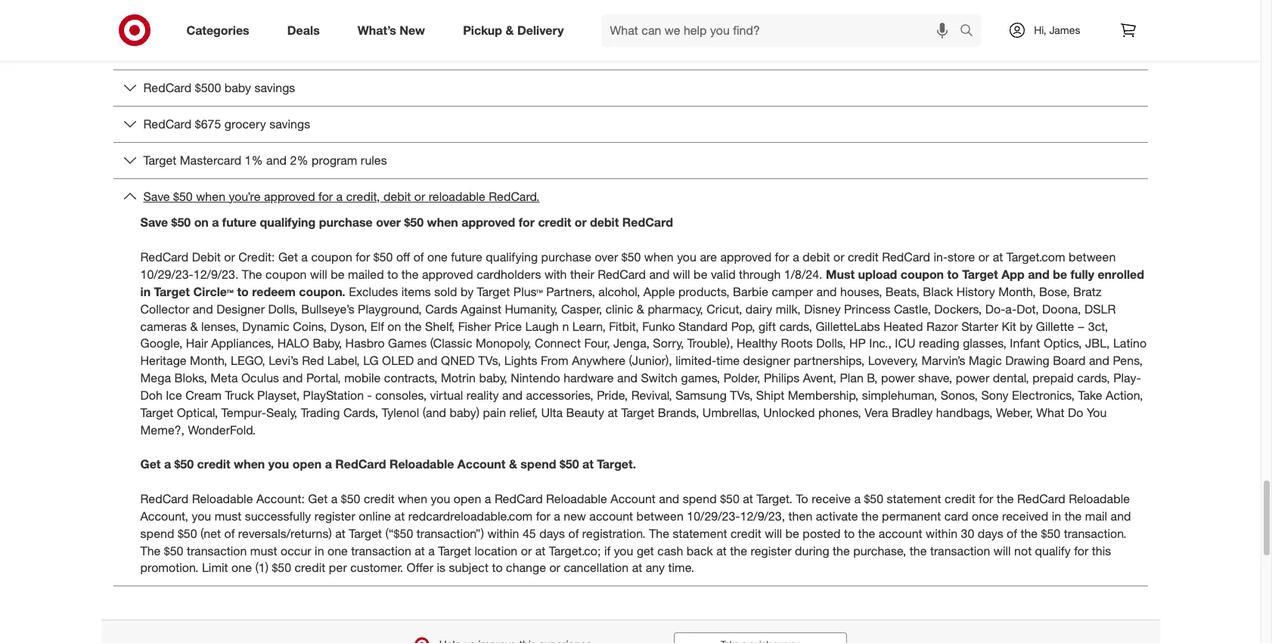 Task type: locate. For each thing, give the bounding box(es) containing it.
change
[[506, 561, 546, 576]]

be inside redcard reloadable account: get a $50 credit when you open a redcard reloadable account and spend $50 at target. to receive a $50 statement credit for the redcard reloadable account, you must successfully register online at redcardreloadable.com for a new account between 10/29/23-12/9/23, then activate the permanent card once received in the mail and spend $50 (net of reversals/returns) at target ("$50 transaction") within 45 days of registration. the statement credit will be posted to the account within 30 days of the $50 transaction. the $50 transaction must occur in one transaction at a target location or at target.co; if you get cash back at the register during the purchase, the transaction will not qualify for this promotion. limit one (1) $50 credit per customer. offer is subject to change or cancellation at any time.
[[786, 526, 799, 541]]

1 vertical spatial qualifying
[[486, 250, 538, 265]]

0 vertical spatial future
[[222, 215, 256, 230]]

0 horizontal spatial target.
[[597, 457, 636, 472]]

and down "circle™"
[[193, 302, 213, 317]]

1 horizontal spatial power
[[956, 371, 990, 386]]

within down card
[[926, 526, 958, 541]]

over up alcohol, in the top of the page
[[595, 250, 618, 265]]

you're
[[229, 189, 261, 204]]

you inside redcard debit or credit: get a coupon for $50 off of one future qualifying purchase over $50 when you are approved for a debit or credit redcard in-store or at target.com between 10/29/23-12/9/23. the coupon will be mailed to the approved cardholders with their redcard and will be valid through 1/8/24.
[[677, 250, 697, 265]]

games
[[388, 336, 427, 351]]

n
[[562, 319, 569, 334]]

account inside redcard reloadable account: get a $50 credit when you open a redcard reloadable account and spend $50 at target. to receive a $50 statement credit for the redcard reloadable account, you must successfully register online at redcardreloadable.com for a new account between 10/29/23-12/9/23, then activate the permanent card once received in the mail and spend $50 (net of reversals/returns) at target ("$50 transaction") within 45 days of registration. the statement credit will be posted to the account within 30 days of the $50 transaction. the $50 transaction must occur in one transaction at a target location or at target.co; if you get cash back at the register during the purchase, the transaction will not qualify for this promotion. limit one (1) $50 credit per customer. offer is subject to change or cancellation at any time.
[[611, 492, 656, 507]]

of right off
[[414, 250, 424, 265]]

funko
[[642, 319, 675, 334]]

0 vertical spatial account
[[457, 457, 506, 472]]

receive
[[812, 492, 851, 507]]

in right received
[[1052, 509, 1061, 524]]

and down levi's
[[282, 371, 303, 386]]

0 vertical spatial target.
[[597, 457, 636, 472]]

1 horizontal spatial account
[[611, 492, 656, 507]]

redcard up upload
[[882, 250, 930, 265]]

plus™
[[513, 284, 543, 299]]

2 horizontal spatial one
[[427, 250, 448, 265]]

credit up card
[[945, 492, 976, 507]]

get right account:
[[308, 492, 328, 507]]

online
[[359, 509, 391, 524]]

save inside dropdown button
[[143, 189, 170, 204]]

0 horizontal spatial statement
[[673, 526, 727, 541]]

take
[[1078, 388, 1103, 403]]

1 horizontal spatial dolls,
[[816, 336, 846, 351]]

and up cash
[[659, 492, 679, 507]]

register
[[314, 509, 355, 524], [751, 543, 792, 559]]

1 transaction from the left
[[187, 543, 247, 559]]

deals link
[[274, 14, 339, 47]]

must up (net
[[215, 509, 242, 524]]

clinic
[[606, 302, 633, 317]]

12/9/23.
[[193, 267, 239, 282]]

2 vertical spatial spend
[[140, 526, 174, 541]]

0 vertical spatial the
[[242, 267, 262, 282]]

1 horizontal spatial within
[[926, 526, 958, 541]]

b,
[[867, 371, 878, 386]]

spend down account,
[[140, 526, 174, 541]]

in inside must upload coupon to target app and be fully enrolled in target circle™ to redeem coupon.
[[140, 284, 151, 299]]

valid
[[711, 267, 736, 282]]

future down you're
[[222, 215, 256, 230]]

at up offer
[[415, 543, 425, 559]]

1 horizontal spatial days
[[978, 526, 1004, 541]]

2 vertical spatial get
[[308, 492, 328, 507]]

sorry,
[[653, 336, 684, 351]]

credit
[[538, 215, 571, 230], [848, 250, 879, 265], [197, 457, 230, 472], [364, 492, 395, 507], [945, 492, 976, 507], [731, 526, 762, 541], [295, 561, 326, 576]]

1 horizontal spatial spend
[[521, 457, 556, 472]]

hp
[[849, 336, 866, 351]]

0 vertical spatial register
[[314, 509, 355, 524]]

qualify
[[1035, 543, 1071, 559]]

1 vertical spatial target.
[[757, 492, 793, 507]]

when inside save $50 when you're approved for a credit, debit or reloadable redcard. dropdown button
[[196, 189, 225, 204]]

a up redcardreloadable.com
[[485, 492, 491, 507]]

$675
[[195, 116, 221, 131]]

tvs, down polder,
[[730, 388, 753, 403]]

target mastercard 1% and 2% program rules
[[143, 153, 387, 168]]

or right store
[[979, 250, 990, 265]]

1 vertical spatial purchase
[[541, 250, 592, 265]]

or
[[414, 189, 425, 204], [575, 215, 587, 230], [224, 250, 235, 265], [834, 250, 845, 265], [979, 250, 990, 265], [521, 543, 532, 559], [549, 561, 560, 576]]

0 vertical spatial spend
[[521, 457, 556, 472]]

target inside "dropdown button"
[[143, 153, 176, 168]]

redcard inside redcard $675 grocery savings dropdown button
[[143, 116, 192, 131]]

ulta
[[541, 405, 563, 420]]

statement up permanent
[[887, 492, 941, 507]]

1 horizontal spatial transaction
[[351, 543, 411, 559]]

consoles,
[[375, 388, 427, 403]]

debit up the "save $50 on a future qualifying purchase over $50 when approved for credit or debit redcard"
[[383, 189, 411, 204]]

10/29/23- up "back" on the right bottom
[[687, 509, 740, 524]]

partners,
[[546, 284, 595, 299]]

1 horizontal spatial on
[[388, 319, 401, 334]]

purchase down 'save $50 when you're approved for a credit, debit or reloadable redcard.'
[[319, 215, 373, 230]]

debit down save $50 when you're approved for a credit, debit or reloadable redcard. dropdown button
[[590, 215, 619, 230]]

1 vertical spatial 10/29/23-
[[687, 509, 740, 524]]

1 horizontal spatial must
[[250, 543, 277, 559]]

target. up "12/9/23,"
[[757, 492, 793, 507]]

2 vertical spatial debit
[[803, 250, 830, 265]]

open up redcardreloadable.com
[[454, 492, 481, 507]]

of
[[414, 250, 424, 265], [224, 526, 235, 541], [568, 526, 579, 541], [1007, 526, 1017, 541]]

when inside redcard reloadable account: get a $50 credit when you open a redcard reloadable account and spend $50 at target. to receive a $50 statement credit for the redcard reloadable account, you must successfully register online at redcardreloadable.com for a new account between 10/29/23-12/9/23, then activate the permanent card once received in the mail and spend $50 (net of reversals/returns) at target ("$50 transaction") within 45 days of registration. the statement credit will be posted to the account within 30 days of the $50 transaction. the $50 transaction must occur in one transaction at a target location or at target.co; if you get cash back at the register during the purchase, the transaction will not qualify for this promotion. limit one (1) $50 credit per customer. offer is subject to change or cancellation at any time.
[[398, 492, 427, 507]]

redcard up 45
[[495, 492, 543, 507]]

at up app
[[993, 250, 1003, 265]]

for down the program
[[319, 189, 333, 204]]

between
[[1069, 250, 1116, 265], [637, 509, 684, 524]]

over
[[376, 215, 401, 230], [595, 250, 618, 265]]

open up account:
[[292, 457, 322, 472]]

& up hair
[[190, 319, 198, 334]]

and up relief,
[[502, 388, 523, 403]]

disney
[[804, 302, 841, 317]]

activate
[[816, 509, 858, 524]]

0 horizontal spatial debit
[[383, 189, 411, 204]]

transaction down 30
[[930, 543, 990, 559]]

apple
[[644, 284, 675, 299]]

0 horizontal spatial register
[[314, 509, 355, 524]]

at up ("$50
[[395, 509, 405, 524]]

will
[[310, 267, 327, 282], [673, 267, 690, 282], [765, 526, 782, 541], [994, 543, 1011, 559]]

search
[[953, 24, 990, 39]]

1 horizontal spatial 10/29/23-
[[687, 509, 740, 524]]

0 vertical spatial by
[[461, 284, 474, 299]]

1 horizontal spatial get
[[278, 250, 298, 265]]

app
[[1002, 267, 1025, 282]]

a-
[[1006, 302, 1017, 317]]

qualifying
[[260, 215, 316, 230], [486, 250, 538, 265]]

0 horizontal spatial cards,
[[779, 319, 812, 334]]

1 horizontal spatial qualifying
[[486, 250, 538, 265]]

a down meme?,
[[164, 457, 171, 472]]

2 vertical spatial in
[[315, 543, 324, 559]]

savings
[[254, 80, 295, 95], [269, 116, 310, 131]]

10/29/23- inside redcard debit or credit: get a coupon for $50 off of one future qualifying purchase over $50 when you are approved for a debit or credit redcard in-store or at target.com between 10/29/23-12/9/23. the coupon will be mailed to the approved cardholders with their redcard and will be valid through 1/8/24.
[[140, 267, 193, 282]]

you up redcardreloadable.com
[[431, 492, 450, 507]]

1 horizontal spatial the
[[242, 267, 262, 282]]

the up promotion.
[[140, 543, 161, 559]]

partnerships,
[[794, 353, 865, 369]]

this
[[1092, 543, 1111, 559]]

between inside redcard reloadable account: get a $50 credit when you open a redcard reloadable account and spend $50 at target. to receive a $50 statement credit for the redcard reloadable account, you must successfully register online at redcardreloadable.com for a new account between 10/29/23-12/9/23, then activate the permanent card once received in the mail and spend $50 (net of reversals/returns) at target ("$50 transaction") within 45 days of registration. the statement credit will be posted to the account within 30 days of the $50 transaction. the $50 transaction must occur in one transaction at a target location or at target.co; if you get cash back at the register during the purchase, the transaction will not qualify for this promotion. limit one (1) $50 credit per customer. offer is subject to change or cancellation at any time.
[[637, 509, 684, 524]]

coupon up "black"
[[901, 267, 944, 282]]

gillette
[[1036, 319, 1074, 334]]

redcard up alcohol, in the top of the page
[[598, 267, 646, 282]]

0 vertical spatial get
[[278, 250, 298, 265]]

1 vertical spatial over
[[595, 250, 618, 265]]

camper
[[772, 284, 813, 299]]

cards, up take
[[1077, 371, 1110, 386]]

philips
[[764, 371, 800, 386]]

2 vertical spatial one
[[232, 561, 252, 576]]

1 horizontal spatial tvs,
[[730, 388, 753, 403]]

mastercard
[[180, 153, 241, 168]]

per
[[329, 561, 347, 576]]

by right kit
[[1020, 319, 1033, 334]]

products,
[[678, 284, 730, 299]]

or up 12/9/23.
[[224, 250, 235, 265]]

1 vertical spatial by
[[1020, 319, 1033, 334]]

approved
[[264, 189, 315, 204], [462, 215, 515, 230], [720, 250, 772, 265], [422, 267, 473, 282]]

in
[[140, 284, 151, 299], [1052, 509, 1061, 524], [315, 543, 324, 559]]

0 vertical spatial tvs,
[[478, 353, 501, 369]]

when up ("$50
[[398, 492, 427, 507]]

posted
[[803, 526, 841, 541]]

save for save $50 on a future qualifying purchase over $50 when approved for credit or debit redcard
[[140, 215, 168, 230]]

month, down hair
[[190, 353, 227, 369]]

1 horizontal spatial between
[[1069, 250, 1116, 265]]

you
[[677, 250, 697, 265], [268, 457, 289, 472], [431, 492, 450, 507], [192, 509, 211, 524], [614, 543, 633, 559]]

1 vertical spatial one
[[328, 543, 348, 559]]

0 horizontal spatial between
[[637, 509, 684, 524]]

drawing
[[1005, 353, 1050, 369]]

dockers,
[[934, 302, 982, 317]]

1 vertical spatial savings
[[269, 116, 310, 131]]

will up 'apple'
[[673, 267, 690, 282]]

be inside must upload coupon to target app and be fully enrolled in target circle™ to redeem coupon.
[[1053, 267, 1067, 282]]

tvs,
[[478, 353, 501, 369], [730, 388, 753, 403]]

1 horizontal spatial one
[[328, 543, 348, 559]]

1 vertical spatial open
[[454, 492, 481, 507]]

0 vertical spatial debit
[[383, 189, 411, 204]]

sold
[[434, 284, 457, 299]]

what's new link
[[345, 14, 444, 47]]

cancellation
[[564, 561, 629, 576]]

baby)
[[450, 405, 480, 420]]

credit inside redcard debit or credit: get a coupon for $50 off of one future qualifying purchase over $50 when you are approved for a debit or credit redcard in-store or at target.com between 10/29/23-12/9/23. the coupon will be mailed to the approved cardholders with their redcard and will be valid through 1/8/24.
[[848, 250, 879, 265]]

get a $50 credit when you open a redcard reloadable account & spend $50 at target.
[[140, 457, 636, 472]]

and down target.com
[[1028, 267, 1050, 282]]

0 vertical spatial purchase
[[319, 215, 373, 230]]

you up account:
[[268, 457, 289, 472]]

the
[[242, 267, 262, 282], [649, 526, 669, 541], [140, 543, 161, 559]]

cards,
[[779, 319, 812, 334], [1077, 371, 1110, 386]]

grocery
[[224, 116, 266, 131]]

days down once
[[978, 526, 1004, 541]]

0 horizontal spatial month,
[[190, 353, 227, 369]]

target. down beauty
[[597, 457, 636, 472]]

once
[[972, 509, 999, 524]]

redcard left $675
[[143, 116, 192, 131]]

tvs, up baby,
[[478, 353, 501, 369]]

of right (net
[[224, 526, 235, 541]]

sonos,
[[941, 388, 978, 403]]

the right activate
[[862, 509, 879, 524]]

over inside redcard debit or credit: get a coupon for $50 off of one future qualifying purchase over $50 when you are approved for a debit or credit redcard in-store or at target.com between 10/29/23-12/9/23. the coupon will be mailed to the approved cardholders with their redcard and will be valid through 1/8/24.
[[595, 250, 618, 265]]

redcard $500 baby savings
[[143, 80, 295, 95]]

to down off
[[387, 267, 398, 282]]

1 horizontal spatial month,
[[999, 284, 1036, 299]]

days right 45
[[539, 526, 565, 541]]

kit
[[1002, 319, 1016, 334]]

0 vertical spatial save
[[143, 189, 170, 204]]

a up 1/8/24.
[[793, 250, 799, 265]]

10/29/23- inside redcard reloadable account: get a $50 credit when you open a redcard reloadable account and spend $50 at target. to receive a $50 statement credit for the redcard reloadable account, you must successfully register online at redcardreloadable.com for a new account between 10/29/23-12/9/23, then activate the permanent card once received in the mail and spend $50 (net of reversals/returns) at target ("$50 transaction") within 45 days of registration. the statement credit will be posted to the account within 30 days of the $50 transaction. the $50 transaction must occur in one transaction at a target location or at target.co; if you get cash back at the register during the purchase, the transaction will not qualify for this promotion. limit one (1) $50 credit per customer. offer is subject to change or cancellation at any time.
[[687, 509, 740, 524]]

1 vertical spatial future
[[451, 250, 482, 265]]

redcard reloadable account: get a $50 credit when you open a redcard reloadable account and spend $50 at target. to receive a $50 statement credit for the redcard reloadable account, you must successfully register online at redcardreloadable.com for a new account between 10/29/23-12/9/23, then activate the permanent card once received in the mail and spend $50 (net of reversals/returns) at target ("$50 transaction") within 45 days of registration. the statement credit will be posted to the account within 30 days of the $50 transaction. the $50 transaction must occur in one transaction at a target location or at target.co; if you get cash back at the register during the purchase, the transaction will not qualify for this promotion. limit one (1) $50 credit per customer. offer is subject to change or cancellation at any time.
[[140, 492, 1131, 576]]

1 horizontal spatial future
[[451, 250, 482, 265]]

icu
[[895, 336, 916, 351]]

get right credit:
[[278, 250, 298, 265]]

savings up 2%
[[269, 116, 310, 131]]

on up debit
[[194, 215, 209, 230]]

2 horizontal spatial coupon
[[901, 267, 944, 282]]

you left are
[[677, 250, 697, 265]]

google,
[[140, 336, 183, 351]]

1 vertical spatial cards,
[[1077, 371, 1110, 386]]

enrolled
[[1098, 267, 1144, 282]]

1 power from the left
[[881, 371, 915, 386]]

debit up 1/8/24.
[[803, 250, 830, 265]]

inc.,
[[869, 336, 892, 351]]

levi's
[[269, 353, 299, 369]]

transaction
[[187, 543, 247, 559], [351, 543, 411, 559], [930, 543, 990, 559]]

transaction up 'limit'
[[187, 543, 247, 559]]

at inside excludes items sold by target plus™ partners, alcohol, apple products, barbie camper and houses, beats, black history month, bose, bratz collector and designer dolls, bullseye's playground, cards against humanity, casper, clinic & pharmacy, cricut, dairy milk, disney princess castle, dockers, do-a-dot, doona, dslr cameras & lenses, dynamic coins, dyson, elf on the shelf, fisher price laugh n learn, fitbit, funko standard pop, gift cards, gillettelabs heated razor starter kit by gillette – 3ct, google, hair appliances, halo baby, hasbro games (classic monopoly, connect four, jenga, sorry, trouble), healthy roots dolls, hp inc., icu reading glasses, infant optics, jbl, latino heritage month, lego, levi's red label, lg oled and qned tvs, lights from anywhere (junior), limited-time designer partnerships, lovevery, marvin's magic drawing board and pens, mega bloks, meta oculus and portal, mobile contracts, motrin baby, nintendo hardware and switch games, polder, philips avent, plan b, power shave, power dental, prepaid cards, play- doh ice cream truck playset, playstation - consoles, virtual reality and accessories, pride, revival, samsung tvs, shipt membership, simplehuman, sonos, sony electronics, take action, target optical, tempur-sealy, trading cards, tylenol (and baby) pain relief, ulta beauty at target brands, umbrellas, unlocked phones, vera bradley handbags, weber, what do you meme?, wonderfold.
[[608, 405, 618, 420]]

0 horizontal spatial within
[[487, 526, 519, 541]]

0 horizontal spatial 10/29/23-
[[140, 267, 193, 282]]

or inside dropdown button
[[414, 189, 425, 204]]

the inside excludes items sold by target plus™ partners, alcohol, apple products, barbie camper and houses, beats, black history month, bose, bratz collector and designer dolls, bullseye's playground, cards against humanity, casper, clinic & pharmacy, cricut, dairy milk, disney princess castle, dockers, do-a-dot, doona, dslr cameras & lenses, dynamic coins, dyson, elf on the shelf, fisher price laugh n learn, fitbit, funko standard pop, gift cards, gillettelabs heated razor starter kit by gillette – 3ct, google, hair appliances, halo baby, hasbro games (classic monopoly, connect four, jenga, sorry, trouble), healthy roots dolls, hp inc., icu reading glasses, infant optics, jbl, latino heritage month, lego, levi's red label, lg oled and qned tvs, lights from anywhere (junior), limited-time designer partnerships, lovevery, marvin's magic drawing board and pens, mega bloks, meta oculus and portal, mobile contracts, motrin baby, nintendo hardware and switch games, polder, philips avent, plan b, power shave, power dental, prepaid cards, play- doh ice cream truck playset, playstation - consoles, virtual reality and accessories, pride, revival, samsung tvs, shipt membership, simplehuman, sonos, sony electronics, take action, target optical, tempur-sealy, trading cards, tylenol (and baby) pain relief, ulta beauty at target brands, umbrellas, unlocked phones, vera bradley handbags, weber, what do you meme?, wonderfold.
[[405, 319, 422, 334]]

future
[[222, 215, 256, 230], [451, 250, 482, 265]]

the right "back" on the right bottom
[[730, 543, 747, 559]]

1 horizontal spatial target.
[[757, 492, 793, 507]]

to down activate
[[844, 526, 855, 541]]

you
[[1087, 405, 1107, 420]]

reloadable down (and
[[390, 457, 454, 472]]

0 vertical spatial one
[[427, 250, 448, 265]]

purchase
[[319, 215, 373, 230], [541, 250, 592, 265]]

1 vertical spatial on
[[388, 319, 401, 334]]

1 vertical spatial tvs,
[[730, 388, 753, 403]]

0 vertical spatial open
[[292, 457, 322, 472]]

future inside redcard debit or credit: get a coupon for $50 off of one future qualifying purchase over $50 when you are approved for a debit or credit redcard in-store or at target.com between 10/29/23-12/9/23. the coupon will be mailed to the approved cardholders with their redcard and will be valid through 1/8/24.
[[451, 250, 482, 265]]

new
[[400, 22, 425, 38]]

1 vertical spatial debit
[[590, 215, 619, 230]]

1 vertical spatial save
[[140, 215, 168, 230]]

must
[[215, 509, 242, 524], [250, 543, 277, 559]]

coupon up redeem at the left of page
[[266, 267, 307, 282]]

within up 'location' on the left bottom of the page
[[487, 526, 519, 541]]

0 horizontal spatial over
[[376, 215, 401, 230]]

categories link
[[174, 14, 268, 47]]

2 horizontal spatial get
[[308, 492, 328, 507]]

designer
[[216, 302, 265, 317]]

2 horizontal spatial spend
[[683, 492, 717, 507]]

0 horizontal spatial in
[[140, 284, 151, 299]]

credit down "occur"
[[295, 561, 326, 576]]

reloadable up mail
[[1069, 492, 1130, 507]]

savings inside dropdown button
[[269, 116, 310, 131]]

(1)
[[255, 561, 269, 576]]

1 horizontal spatial debit
[[590, 215, 619, 230]]

roots
[[781, 336, 813, 351]]

transaction up customer.
[[351, 543, 411, 559]]

with
[[545, 267, 567, 282]]

or up the must
[[834, 250, 845, 265]]

0 horizontal spatial transaction
[[187, 543, 247, 559]]

2 horizontal spatial debit
[[803, 250, 830, 265]]

1 days from the left
[[539, 526, 565, 541]]

over down the credit,
[[376, 215, 401, 230]]

approved up through
[[720, 250, 772, 265]]

get down meme?,
[[140, 457, 161, 472]]

coupon
[[311, 250, 352, 265], [266, 267, 307, 282], [901, 267, 944, 282]]

1 horizontal spatial statement
[[887, 492, 941, 507]]

milk,
[[776, 302, 801, 317]]

and inside must upload coupon to target app and be fully enrolled in target circle™ to redeem coupon.
[[1028, 267, 1050, 282]]

0 horizontal spatial dolls,
[[268, 302, 298, 317]]

savings inside 'dropdown button'
[[254, 80, 295, 95]]

0 horizontal spatial open
[[292, 457, 322, 472]]

2 horizontal spatial transaction
[[930, 543, 990, 559]]

and up 'apple'
[[649, 267, 670, 282]]

1 vertical spatial account
[[611, 492, 656, 507]]

save
[[143, 189, 170, 204], [140, 215, 168, 230]]

1 horizontal spatial account
[[879, 526, 923, 541]]

0 horizontal spatial days
[[539, 526, 565, 541]]

or up the "save $50 on a future qualifying purchase over $50 when approved for credit or debit redcard"
[[414, 189, 425, 204]]

transaction.
[[1064, 526, 1127, 541]]

at right "back" on the right bottom
[[716, 543, 727, 559]]

debit inside save $50 when you're approved for a credit, debit or reloadable redcard. dropdown button
[[383, 189, 411, 204]]

to
[[387, 267, 398, 282], [947, 267, 959, 282], [237, 284, 249, 299], [844, 526, 855, 541], [492, 561, 503, 576]]

0 vertical spatial over
[[376, 215, 401, 230]]

one right off
[[427, 250, 448, 265]]

and inside the target mastercard 1% and 2% program rules "dropdown button"
[[266, 153, 287, 168]]

debit
[[192, 250, 221, 265]]

0 vertical spatial must
[[215, 509, 242, 524]]

limited-
[[676, 353, 716, 369]]

1 vertical spatial get
[[140, 457, 161, 472]]

1 vertical spatial in
[[1052, 509, 1061, 524]]

power down magic
[[956, 371, 990, 386]]

target. inside redcard reloadable account: get a $50 credit when you open a redcard reloadable account and spend $50 at target. to receive a $50 statement credit for the redcard reloadable account, you must successfully register online at redcardreloadable.com for a new account between 10/29/23-12/9/23, then activate the permanent card once received in the mail and spend $50 (net of reversals/returns) at target ("$50 transaction") within 45 days of registration. the statement credit will be posted to the account within 30 days of the $50 transaction. the $50 transaction must occur in one transaction at a target location or at target.co; if you get cash back at the register during the purchase, the transaction will not qualify for this promotion. limit one (1) $50 credit per customer. offer is subject to change or cancellation at any time.
[[757, 492, 793, 507]]

1 horizontal spatial over
[[595, 250, 618, 265]]



Task type: vqa. For each thing, say whether or not it's contained in the screenshot.
the bottom on
yes



Task type: describe. For each thing, give the bounding box(es) containing it.
qualifying inside redcard debit or credit: get a coupon for $50 off of one future qualifying purchase over $50 when you are approved for a debit or credit redcard in-store or at target.com between 10/29/23-12/9/23. the coupon will be mailed to the approved cardholders with their redcard and will be valid through 1/8/24.
[[486, 250, 538, 265]]

for up 1/8/24.
[[775, 250, 789, 265]]

& down relief,
[[509, 457, 517, 472]]

at up per
[[335, 526, 346, 541]]

a right receive
[[854, 492, 861, 507]]

get
[[637, 543, 654, 559]]

0 horizontal spatial on
[[194, 215, 209, 230]]

will up coupon.
[[310, 267, 327, 282]]

castle,
[[894, 302, 931, 317]]

appliances,
[[211, 336, 274, 351]]

oled
[[382, 353, 414, 369]]

debit inside redcard debit or credit: get a coupon for $50 off of one future qualifying purchase over $50 when you are approved for a debit or credit redcard in-store or at target.com between 10/29/23-12/9/23. the coupon will be mailed to the approved cardholders with their redcard and will be valid through 1/8/24.
[[803, 250, 830, 265]]

against
[[461, 302, 501, 317]]

get inside redcard debit or credit: get a coupon for $50 off of one future qualifying purchase over $50 when you are approved for a debit or credit redcard in-store or at target.com between 10/29/23-12/9/23. the coupon will be mailed to the approved cardholders with their redcard and will be valid through 1/8/24.
[[278, 250, 298, 265]]

target up collector
[[154, 284, 190, 299]]

purchase inside redcard debit or credit: get a coupon for $50 off of one future qualifying purchase over $50 when you are approved for a debit or credit redcard in-store or at target.com between 10/29/23-12/9/23. the coupon will be mailed to the approved cardholders with their redcard and will be valid through 1/8/24.
[[541, 250, 592, 265]]

at down beauty
[[582, 457, 594, 472]]

bloks,
[[174, 371, 207, 386]]

the down permanent
[[910, 543, 927, 559]]

must
[[826, 267, 855, 282]]

credit down "12/9/23,"
[[731, 526, 762, 541]]

redcard up received
[[1017, 492, 1066, 507]]

dynamic
[[242, 319, 290, 334]]

items
[[401, 284, 431, 299]]

learn,
[[572, 319, 606, 334]]

0 vertical spatial dolls,
[[268, 302, 298, 317]]

for up mailed
[[356, 250, 370, 265]]

what's new
[[358, 22, 425, 38]]

designer
[[743, 353, 790, 369]]

1 vertical spatial spend
[[683, 492, 717, 507]]

savings for redcard $500 baby savings
[[254, 80, 295, 95]]

from
[[541, 353, 569, 369]]

monopoly,
[[476, 336, 531, 351]]

(classic
[[430, 336, 472, 351]]

when inside redcard debit or credit: get a coupon for $50 off of one future qualifying purchase over $50 when you are approved for a debit or credit redcard in-store or at target.com between 10/29/23-12/9/23. the coupon will be mailed to the approved cardholders with their redcard and will be valid through 1/8/24.
[[644, 250, 674, 265]]

occur
[[281, 543, 311, 559]]

beauty
[[566, 405, 604, 420]]

a up coupon.
[[301, 250, 308, 265]]

0 horizontal spatial get
[[140, 457, 161, 472]]

wonderfold.
[[188, 423, 256, 438]]

0 vertical spatial qualifying
[[260, 215, 316, 230]]

target up against
[[477, 284, 510, 299]]

0 vertical spatial account
[[590, 509, 633, 524]]

when down wonderfold. on the left of page
[[234, 457, 265, 472]]

redcard down save $50 when you're approved for a credit, debit or reloadable redcard. dropdown button
[[622, 215, 673, 230]]

What can we help you find? suggestions appear below search field
[[601, 14, 964, 47]]

reloadable
[[429, 189, 485, 204]]

be up coupon.
[[331, 267, 345, 282]]

play-
[[1114, 371, 1141, 386]]

2 horizontal spatial in
[[1052, 509, 1061, 524]]

and inside redcard debit or credit: get a coupon for $50 off of one future qualifying purchase over $50 when you are approved for a debit or credit redcard in-store or at target.com between 10/29/23-12/9/23. the coupon will be mailed to the approved cardholders with their redcard and will be valid through 1/8/24.
[[649, 267, 670, 282]]

for up once
[[979, 492, 993, 507]]

1 vertical spatial must
[[250, 543, 277, 559]]

reloadable up the new at bottom left
[[546, 492, 607, 507]]

to inside redcard debit or credit: get a coupon for $50 off of one future qualifying purchase over $50 when you are approved for a debit or credit redcard in-store or at target.com between 10/29/23-12/9/23. the coupon will be mailed to the approved cardholders with their redcard and will be valid through 1/8/24.
[[387, 267, 398, 282]]

approved inside dropdown button
[[264, 189, 315, 204]]

beats,
[[886, 284, 920, 299]]

portal,
[[306, 371, 341, 386]]

four,
[[584, 336, 610, 351]]

princess
[[844, 302, 891, 317]]

target down online
[[349, 526, 382, 541]]

1 horizontal spatial by
[[1020, 319, 1033, 334]]

target mastercard 1% and 2% program rules button
[[113, 143, 1148, 178]]

of inside redcard debit or credit: get a coupon for $50 off of one future qualifying purchase over $50 when you are approved for a debit or credit redcard in-store or at target.com between 10/29/23-12/9/23. the coupon will be mailed to the approved cardholders with their redcard and will be valid through 1/8/24.
[[414, 250, 424, 265]]

$50 inside save $50 when you're approved for a credit, debit or reloadable redcard. dropdown button
[[173, 189, 193, 204]]

switch
[[641, 371, 678, 386]]

categories
[[186, 22, 249, 38]]

a up offer
[[428, 543, 435, 559]]

target down revival,
[[621, 405, 654, 420]]

do-
[[985, 302, 1006, 317]]

when down the reloadable
[[427, 215, 458, 230]]

redcard debit or credit: get a coupon for $50 off of one future qualifying purchase over $50 when you are approved for a debit or credit redcard in-store or at target.com between 10/29/23-12/9/23. the coupon will be mailed to the approved cardholders with their redcard and will be valid through 1/8/24.
[[140, 250, 1116, 282]]

you up (net
[[192, 509, 211, 524]]

meta
[[211, 371, 238, 386]]

3 transaction from the left
[[930, 543, 990, 559]]

reality
[[466, 388, 499, 403]]

0 horizontal spatial account
[[457, 457, 506, 472]]

rules
[[361, 153, 387, 168]]

0 vertical spatial cards,
[[779, 319, 812, 334]]

a inside dropdown button
[[336, 189, 343, 204]]

on inside excludes items sold by target plus™ partners, alcohol, apple products, barbie camper and houses, beats, black history month, bose, bratz collector and designer dolls, bullseye's playground, cards against humanity, casper, clinic & pharmacy, cricut, dairy milk, disney princess castle, dockers, do-a-dot, doona, dslr cameras & lenses, dynamic coins, dyson, elf on the shelf, fisher price laugh n learn, fitbit, funko standard pop, gift cards, gillettelabs heated razor starter kit by gillette – 3ct, google, hair appliances, halo baby, hasbro games (classic monopoly, connect four, jenga, sorry, trouble), healthy roots dolls, hp inc., icu reading glasses, infant optics, jbl, latino heritage month, lego, levi's red label, lg oled and qned tvs, lights from anywhere (junior), limited-time designer partnerships, lovevery, marvin's magic drawing board and pens, mega bloks, meta oculus and portal, mobile contracts, motrin baby, nintendo hardware and switch games, polder, philips avent, plan b, power shave, power dental, prepaid cards, play- doh ice cream truck playset, playstation - consoles, virtual reality and accessories, pride, revival, samsung tvs, shipt membership, simplehuman, sonos, sony electronics, take action, target optical, tempur-sealy, trading cards, tylenol (and baby) pain relief, ulta beauty at target brands, umbrellas, unlocked phones, vera bradley handbags, weber, what do you meme?, wonderfold.
[[388, 319, 401, 334]]

you right if
[[614, 543, 633, 559]]

at left any
[[632, 561, 642, 576]]

be up the products,
[[694, 267, 708, 282]]

credit up online
[[364, 492, 395, 507]]

pain
[[483, 405, 506, 420]]

the inside redcard debit or credit: get a coupon for $50 off of one future qualifying purchase over $50 when you are approved for a debit or credit redcard in-store or at target.com between 10/29/23-12/9/23. the coupon will be mailed to the approved cardholders with their redcard and will be valid through 1/8/24.
[[242, 267, 262, 282]]

customer.
[[350, 561, 403, 576]]

approved up sold at top left
[[422, 267, 473, 282]]

a left the new at bottom left
[[554, 509, 560, 524]]

are
[[700, 250, 717, 265]]

-
[[367, 388, 372, 403]]

0 horizontal spatial coupon
[[266, 267, 307, 282]]

the inside redcard debit or credit: get a coupon for $50 off of one future qualifying purchase over $50 when you are approved for a debit or credit redcard in-store or at target.com between 10/29/23-12/9/23. the coupon will be mailed to the approved cardholders with their redcard and will be valid through 1/8/24.
[[402, 267, 419, 282]]

12/9/23,
[[740, 509, 785, 524]]

jbl,
[[1085, 336, 1110, 351]]

baby,
[[479, 371, 507, 386]]

between inside redcard debit or credit: get a coupon for $50 off of one future qualifying purchase over $50 when you are approved for a debit or credit redcard in-store or at target.com between 10/29/23-12/9/23. the coupon will be mailed to the approved cardholders with their redcard and will be valid through 1/8/24.
[[1069, 250, 1116, 265]]

jenga,
[[614, 336, 650, 351]]

hair
[[186, 336, 208, 351]]

or down 'target.co;'
[[549, 561, 560, 576]]

1 horizontal spatial cards,
[[1077, 371, 1110, 386]]

redcard $675 grocery savings
[[143, 116, 310, 131]]

get inside redcard reloadable account: get a $50 credit when you open a redcard reloadable account and spend $50 at target. to receive a $50 statement credit for the redcard reloadable account, you must successfully register online at redcardreloadable.com for a new account between 10/29/23-12/9/23, then activate the permanent card once received in the mail and spend $50 (net of reversals/returns) at target ("$50 transaction") within 45 days of registration. the statement credit will be posted to the account within 30 days of the $50 transaction. the $50 transaction must occur in one transaction at a target location or at target.co; if you get cash back at the register during the purchase, the transaction will not qualify for this promotion. limit one (1) $50 credit per customer. offer is subject to change or cancellation at any time.
[[308, 492, 328, 507]]

history
[[957, 284, 995, 299]]

2 within from the left
[[926, 526, 958, 541]]

nintendo
[[511, 371, 560, 386]]

1 horizontal spatial coupon
[[311, 250, 352, 265]]

0 horizontal spatial tvs,
[[478, 353, 501, 369]]

0 horizontal spatial one
[[232, 561, 252, 576]]

the down received
[[1021, 526, 1038, 541]]

0 horizontal spatial future
[[222, 215, 256, 230]]

2 vertical spatial the
[[140, 543, 161, 559]]

tylenol
[[382, 405, 419, 420]]

or up their
[[575, 215, 587, 230]]

the left mail
[[1065, 509, 1082, 524]]

cardholders
[[477, 267, 541, 282]]

1 vertical spatial month,
[[190, 353, 227, 369]]

will left the not
[[994, 543, 1011, 559]]

the up purchase,
[[858, 526, 875, 541]]

upload
[[858, 267, 897, 282]]

or up change
[[521, 543, 532, 559]]

polder,
[[724, 371, 761, 386]]

their
[[570, 267, 594, 282]]

excludes
[[349, 284, 398, 299]]

credit:
[[238, 250, 275, 265]]

1 vertical spatial statement
[[673, 526, 727, 541]]

cards,
[[343, 405, 378, 420]]

45
[[523, 526, 536, 541]]

and down jbl,
[[1089, 353, 1110, 369]]

savings for redcard $675 grocery savings
[[269, 116, 310, 131]]

save $50 when you're approved for a credit, debit or reloadable redcard. button
[[113, 179, 1148, 214]]

dot,
[[1017, 302, 1039, 317]]

coupon inside must upload coupon to target app and be fully enrolled in target circle™ to redeem coupon.
[[901, 267, 944, 282]]

credit,
[[346, 189, 380, 204]]

doh
[[140, 388, 163, 403]]

truck
[[225, 388, 254, 403]]

and right mail
[[1111, 509, 1131, 524]]

revival,
[[631, 388, 672, 403]]

healthy
[[737, 336, 778, 351]]

will down "12/9/23,"
[[765, 526, 782, 541]]

lovevery,
[[868, 353, 918, 369]]

and up pride,
[[617, 371, 638, 386]]

back
[[687, 543, 713, 559]]

credit down wonderfold. on the left of page
[[197, 457, 230, 472]]

price
[[494, 319, 522, 334]]

0 vertical spatial month,
[[999, 284, 1036, 299]]

one inside redcard debit or credit: get a coupon for $50 off of one future qualifying purchase over $50 when you are approved for a debit or credit redcard in-store or at target.com between 10/29/23-12/9/23. the coupon will be mailed to the approved cardholders with their redcard and will be valid through 1/8/24.
[[427, 250, 448, 265]]

0 horizontal spatial must
[[215, 509, 242, 524]]

sealy,
[[266, 405, 297, 420]]

coins,
[[293, 319, 327, 334]]

lights
[[504, 353, 537, 369]]

1 within from the left
[[487, 526, 519, 541]]

at down 45
[[535, 543, 546, 559]]

a down trading at the bottom left of the page
[[325, 457, 332, 472]]

meme?,
[[140, 423, 185, 438]]

the down posted
[[833, 543, 850, 559]]

target down transaction")
[[438, 543, 471, 559]]

action,
[[1106, 388, 1143, 403]]

for inside dropdown button
[[319, 189, 333, 204]]

a up debit
[[212, 215, 219, 230]]

approved down redcard.
[[462, 215, 515, 230]]

off
[[396, 250, 410, 265]]

& right pickup
[[506, 22, 514, 38]]

3ct,
[[1088, 319, 1108, 334]]

for down redcard.
[[519, 215, 535, 230]]

save for save $50 when you're approved for a credit, debit or reloadable redcard.
[[143, 189, 170, 204]]

transaction")
[[417, 526, 484, 541]]

a right account:
[[331, 492, 338, 507]]

open inside redcard reloadable account: get a $50 credit when you open a redcard reloadable account and spend $50 at target. to receive a $50 statement credit for the redcard reloadable account, you must successfully register online at redcardreloadable.com for a new account between 10/29/23-12/9/23, then activate the permanent card once received in the mail and spend $50 (net of reversals/returns) at target ("$50 transaction") within 45 days of registration. the statement credit will be posted to the account within 30 days of the $50 transaction. the $50 transaction must occur in one transaction at a target location or at target.co; if you get cash back at the register during the purchase, the transaction will not qualify for this promotion. limit one (1) $50 credit per customer. offer is subject to change or cancellation at any time.
[[454, 492, 481, 507]]

target up 'history'
[[962, 267, 998, 282]]

2 power from the left
[[956, 371, 990, 386]]

alcohol,
[[599, 284, 640, 299]]

redcard inside redcard $500 baby savings 'dropdown button'
[[143, 80, 192, 95]]

pop,
[[731, 319, 755, 334]]

at up "12/9/23,"
[[743, 492, 753, 507]]

redcard left debit
[[140, 250, 189, 265]]

1 vertical spatial the
[[649, 526, 669, 541]]

trading
[[301, 405, 340, 420]]

& right clinic at the left top
[[637, 302, 644, 317]]

location
[[475, 543, 518, 559]]

redcard down cards,
[[335, 457, 386, 472]]

target down doh
[[140, 405, 173, 420]]

1 horizontal spatial in
[[315, 543, 324, 559]]

reloadable up (net
[[192, 492, 253, 507]]

1 vertical spatial account
[[879, 526, 923, 541]]

samsung
[[676, 388, 727, 403]]

redcard up account,
[[140, 492, 189, 507]]

–
[[1078, 319, 1085, 334]]

bose,
[[1039, 284, 1070, 299]]

handbags,
[[936, 405, 993, 420]]

the up received
[[997, 492, 1014, 507]]

1 vertical spatial register
[[751, 543, 792, 559]]

to up 'designer'
[[237, 284, 249, 299]]

0 horizontal spatial by
[[461, 284, 474, 299]]

to down 'location' on the left bottom of the page
[[492, 561, 503, 576]]

store
[[948, 250, 975, 265]]

for up 45
[[536, 509, 551, 524]]

account,
[[140, 509, 188, 524]]

baby
[[224, 80, 251, 95]]

2 transaction from the left
[[351, 543, 411, 559]]

hardware
[[564, 371, 614, 386]]

sony
[[981, 388, 1009, 403]]

lenses,
[[201, 319, 239, 334]]

elf
[[371, 319, 384, 334]]

games,
[[681, 371, 720, 386]]

credit down redcard.
[[538, 215, 571, 230]]

and up contracts,
[[417, 353, 438, 369]]

baby,
[[313, 336, 342, 351]]

magic
[[969, 353, 1002, 369]]

and up disney at right
[[817, 284, 837, 299]]

at inside redcard debit or credit: get a coupon for $50 off of one future qualifying purchase over $50 when you are approved for a debit or credit redcard in-store or at target.com between 10/29/23-12/9/23. the coupon will be mailed to the approved cardholders with their redcard and will be valid through 1/8/24.
[[993, 250, 1003, 265]]

of down the new at bottom left
[[568, 526, 579, 541]]

2 days from the left
[[978, 526, 1004, 541]]

electronics,
[[1012, 388, 1075, 403]]

to down store
[[947, 267, 959, 282]]

0 vertical spatial statement
[[887, 492, 941, 507]]

for left this
[[1074, 543, 1089, 559]]

of up the not
[[1007, 526, 1017, 541]]



